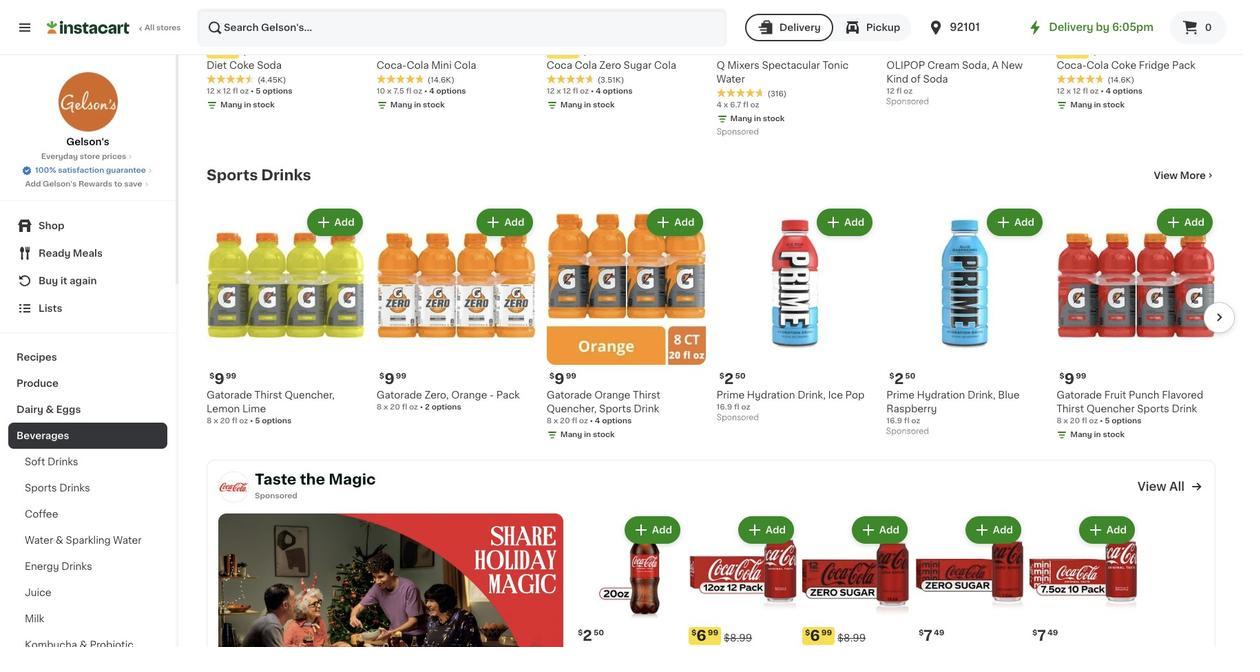 Task type: locate. For each thing, give the bounding box(es) containing it.
★★★★★
[[207, 74, 255, 84], [207, 74, 255, 84], [377, 74, 425, 84], [377, 74, 425, 84], [547, 74, 595, 84], [547, 74, 595, 84], [1057, 74, 1105, 84], [1057, 74, 1105, 84], [717, 88, 765, 98], [717, 88, 765, 98]]

delivery left by
[[1049, 22, 1094, 32]]

gelson's link
[[58, 72, 118, 149]]

0 vertical spatial pack
[[1172, 60, 1196, 70]]

& for water
[[56, 536, 63, 545]]

$ 9 99 up lemon
[[209, 372, 236, 386]]

coke right diet
[[229, 60, 255, 70]]

all
[[145, 24, 154, 32], [1169, 481, 1185, 492]]

3 cola from the left
[[575, 60, 597, 70]]

gelson's
[[66, 137, 109, 147], [43, 180, 77, 188]]

sponsored badge image for olipop cream soda, a new kind of soda
[[887, 98, 928, 106]]

5 cola from the left
[[1087, 60, 1109, 70]]

stock for coca cola zero sugar cola
[[593, 101, 615, 109]]

gatorade inside gatorade fruit punch flavored thirst quencher sports drink 8 x 20 fl oz • 5 options
[[1057, 390, 1102, 400]]

soda inside olipop cream soda, a new kind of soda 12 fl oz
[[923, 74, 948, 84]]

hydration inside prime hydration drink, ice pop 16.9 fl oz
[[747, 390, 795, 400]]

many in stock
[[220, 101, 275, 109], [390, 101, 445, 109], [560, 101, 615, 109], [1070, 101, 1125, 109], [730, 115, 785, 122], [560, 431, 615, 438], [1070, 431, 1125, 438]]

sponsored badge image down of
[[887, 98, 928, 106]]

$ 9 99 for gatorade thirst quencher, lemon lime
[[209, 372, 236, 386]]

coca cola image
[[218, 471, 249, 502]]

16.9 inside prime hydration drink, blue raspberry 16.9 fl oz
[[887, 417, 902, 425]]

many for diet coke soda
[[220, 101, 242, 109]]

options inside gatorade orange thirst quencher, sports drink 8 x 20 fl oz • 4 options
[[602, 417, 632, 425]]

1 12 x 12 fl oz • 4 options from the left
[[547, 87, 633, 95]]

1 drink from the left
[[634, 404, 659, 414]]

1 horizontal spatial (14.6k)
[[1108, 76, 1134, 84]]

3 gatorade from the left
[[547, 390, 592, 400]]

stock for coca-cola mini cola
[[423, 101, 445, 109]]

0 vertical spatial all
[[145, 24, 154, 32]]

many down 7.5 on the left top of the page
[[390, 101, 412, 109]]

drinks
[[261, 168, 311, 182], [48, 457, 78, 467], [59, 483, 90, 493], [61, 562, 92, 572]]

0 horizontal spatial coke
[[229, 60, 255, 70]]

16.9 for prime hydration drink, ice pop
[[717, 403, 732, 411]]

• inside gatorade zero, orange - pack 8 x 20 fl oz • 2 options
[[420, 403, 423, 411]]

100%
[[35, 167, 56, 174]]

0 vertical spatial sports drinks link
[[207, 167, 311, 184]]

100% satisfaction guarantee
[[35, 167, 146, 174]]

many down 12 x 12 fl oz • 5 options
[[220, 101, 242, 109]]

save
[[124, 180, 142, 188]]

0 horizontal spatial all
[[145, 24, 154, 32]]

in down the 4 x 6.7 fl oz
[[754, 115, 761, 122]]

stock for coca-cola coke fridge pack
[[1103, 101, 1125, 109]]

(316)
[[768, 90, 787, 98]]

in down coca-cola coke fridge pack
[[1094, 101, 1101, 109]]

many down coca
[[560, 101, 582, 109]]

$ 2 50 for prime hydration drink, ice pop
[[719, 372, 746, 386]]

delivery by 6:05pm link
[[1027, 19, 1154, 36]]

quencher, inside gatorade thirst quencher, lemon lime 8 x 20 fl oz • 5 options
[[285, 390, 335, 400]]

1 horizontal spatial drink
[[1172, 404, 1197, 414]]

4 for coca-cola mini cola
[[429, 87, 434, 95]]

0 vertical spatial soda
[[257, 60, 282, 70]]

orange inside gatorade orange thirst quencher, sports drink 8 x 20 fl oz • 4 options
[[595, 390, 631, 400]]

Search field
[[198, 10, 726, 45]]

2 9 from the left
[[384, 372, 395, 386]]

9
[[214, 372, 225, 386], [384, 372, 395, 386], [554, 372, 565, 386], [1064, 372, 1075, 386]]

0 horizontal spatial (14.6k)
[[428, 76, 454, 84]]

0 horizontal spatial sports drinks link
[[8, 475, 167, 501]]

12 x 12 fl oz • 4 options down coca-cola coke fridge pack
[[1057, 87, 1143, 95]]

1 horizontal spatial coca-
[[1057, 60, 1087, 70]]

9 up lemon
[[214, 372, 225, 386]]

oz
[[240, 87, 249, 95], [413, 87, 422, 95], [904, 87, 913, 95], [580, 87, 589, 95], [1090, 87, 1099, 95], [750, 101, 759, 109], [409, 403, 418, 411], [741, 403, 750, 411], [239, 417, 248, 425], [911, 417, 920, 425], [579, 417, 588, 425], [1089, 417, 1098, 425]]

product group
[[717, 0, 876, 140], [887, 0, 1046, 109], [207, 206, 366, 427], [377, 206, 536, 413], [547, 206, 706, 443], [717, 206, 876, 425], [887, 206, 1046, 439], [1057, 206, 1216, 443], [575, 513, 683, 647], [689, 513, 797, 647], [802, 513, 911, 647], [916, 513, 1024, 647], [1030, 513, 1138, 647]]

1 9 from the left
[[214, 372, 225, 386]]

5 inside gatorade thirst quencher, lemon lime 8 x 20 fl oz • 5 options
[[255, 417, 260, 425]]

sponsored badge image down the 4 x 6.7 fl oz
[[717, 128, 758, 136]]

1 horizontal spatial $ 2 50
[[719, 372, 746, 386]]

$ 9 99 for gatorade orange thirst quencher, sports drink
[[549, 372, 576, 386]]

water down the coffee
[[25, 536, 53, 545]]

magic
[[329, 473, 376, 487]]

1 prime from the left
[[717, 390, 745, 400]]

6 inside $ 6 99 $8.99 coca cola zero sugar cola
[[554, 42, 564, 56]]

0 horizontal spatial 12 x 12 fl oz • 4 options
[[547, 87, 633, 95]]

2 horizontal spatial $ 2 50
[[889, 372, 916, 386]]

fl inside gatorade fruit punch flavored thirst quencher sports drink 8 x 20 fl oz • 5 options
[[1082, 417, 1087, 425]]

2 12 x 12 fl oz • 4 options from the left
[[1057, 87, 1143, 95]]

oz inside gatorade fruit punch flavored thirst quencher sports drink 8 x 20 fl oz • 5 options
[[1089, 417, 1098, 425]]

1 horizontal spatial 12 x 12 fl oz • 4 options
[[1057, 87, 1143, 95]]

stock down coca-cola coke fridge pack
[[1103, 101, 1125, 109]]

1 horizontal spatial sports drinks
[[207, 168, 311, 182]]

0 vertical spatial item carousel region
[[207, 0, 1235, 145]]

drink, inside prime hydration drink, blue raspberry 16.9 fl oz
[[968, 390, 996, 400]]

4 gatorade from the left
[[1057, 390, 1102, 400]]

• inside gatorade orange thirst quencher, sports drink 8 x 20 fl oz • 4 options
[[590, 417, 593, 425]]

coca- for $
[[377, 60, 407, 70]]

coffee link
[[8, 501, 167, 528]]

8 inside gatorade zero, orange - pack 8 x 20 fl oz • 2 options
[[377, 403, 382, 411]]

0 horizontal spatial drink
[[634, 404, 659, 414]]

$6.99 original price: $8.99 element for coca cola zero sugar cola
[[547, 40, 706, 58]]

$ inside $ 7 q mixers spectacular tonic water
[[719, 42, 724, 50]]

water right sparkling
[[113, 536, 142, 545]]

4
[[429, 87, 434, 95], [596, 87, 601, 95], [1106, 87, 1111, 95], [717, 101, 722, 109], [595, 417, 600, 425]]

many in stock down the 4 x 6.7 fl oz
[[730, 115, 785, 122]]

coca-cola mini cola
[[377, 60, 476, 70]]

& inside 'link'
[[46, 405, 54, 415]]

hydration up raspberry
[[917, 390, 965, 400]]

cola
[[407, 60, 429, 70], [454, 60, 476, 70], [575, 60, 597, 70], [654, 60, 676, 70], [1087, 60, 1109, 70]]

guarantee
[[106, 167, 146, 174]]

$6.99 original price: $8.99 element
[[207, 40, 366, 58], [547, 40, 706, 58], [1057, 40, 1216, 58], [689, 627, 797, 645], [802, 627, 911, 645]]

stock down the (316)
[[763, 115, 785, 122]]

soda,
[[962, 60, 989, 70]]

stock down 12 x 12 fl oz • 5 options
[[253, 101, 275, 109]]

1 horizontal spatial coke
[[1111, 60, 1137, 70]]

gelson's down 100%
[[43, 180, 77, 188]]

0 horizontal spatial drink,
[[798, 390, 826, 400]]

flavored
[[1162, 390, 1203, 400]]

instacart logo image
[[47, 19, 129, 36]]

0 vertical spatial 16.9
[[717, 403, 732, 411]]

delivery up spectacular
[[779, 23, 821, 32]]

1 horizontal spatial pack
[[1172, 60, 1196, 70]]

gelson's logo image
[[58, 72, 118, 132]]

soda down the cream
[[923, 74, 948, 84]]

sponsored badge image for prime hydration drink, ice pop
[[717, 414, 758, 422]]

2 hydration from the left
[[917, 390, 965, 400]]

drink, inside prime hydration drink, ice pop 16.9 fl oz
[[798, 390, 826, 400]]

new
[[1001, 60, 1023, 70]]

16.9 for prime hydration drink, blue raspberry
[[887, 417, 902, 425]]

gatorade inside gatorade orange thirst quencher, sports drink 8 x 20 fl oz • 4 options
[[547, 390, 592, 400]]

stock down 10 x 7.5 fl oz • 4 options
[[423, 101, 445, 109]]

0 horizontal spatial $ 7 49
[[379, 42, 405, 56]]

item carousel region
[[207, 0, 1235, 145], [187, 200, 1235, 449]]

the
[[300, 473, 325, 487]]

$ inside $ 6 99 $8.99 diet coke soda
[[209, 42, 214, 50]]

3 9 from the left
[[554, 372, 565, 386]]

fl inside olipop cream soda, a new kind of soda 12 fl oz
[[897, 87, 902, 95]]

view
[[1154, 171, 1178, 180], [1138, 481, 1167, 492]]

spo
[[255, 492, 270, 500]]

0 horizontal spatial thirst
[[255, 390, 282, 400]]

prime inside prime hydration drink, ice pop 16.9 fl oz
[[717, 390, 745, 400]]

1 horizontal spatial orange
[[595, 390, 631, 400]]

oz inside gatorade orange thirst quencher, sports drink 8 x 20 fl oz • 4 options
[[579, 417, 588, 425]]

& left eggs
[[46, 405, 54, 415]]

delivery for delivery by 6:05pm
[[1049, 22, 1094, 32]]

x inside gatorade zero, orange - pack 8 x 20 fl oz • 2 options
[[384, 403, 388, 411]]

4 $ 9 99 from the left
[[1059, 372, 1086, 386]]

1 vertical spatial &
[[56, 536, 63, 545]]

1 vertical spatial pack
[[496, 390, 520, 400]]

hydration inside prime hydration drink, blue raspberry 16.9 fl oz
[[917, 390, 965, 400]]

many in stock down 10 x 7.5 fl oz • 4 options
[[390, 101, 445, 109]]

fl inside gatorade thirst quencher, lemon lime 8 x 20 fl oz • 5 options
[[232, 417, 237, 425]]

cola right the mini
[[454, 60, 476, 70]]

taste the magic spo nsored
[[255, 473, 376, 500]]

stock down quencher
[[1103, 431, 1125, 438]]

cola left zero
[[575, 60, 597, 70]]

$ 6 99 $8.99 diet coke soda
[[207, 42, 282, 70]]

many down the 4 x 6.7 fl oz
[[730, 115, 752, 122]]

many for coca-cola coke fridge pack
[[1070, 101, 1092, 109]]

0 horizontal spatial $ 6 99
[[691, 628, 718, 643]]

1 (14.6k) from the left
[[428, 76, 454, 84]]

add button
[[308, 210, 361, 235], [478, 210, 531, 235], [648, 210, 701, 235], [818, 210, 871, 235], [988, 210, 1041, 235], [1158, 210, 1212, 235], [626, 518, 679, 542], [740, 518, 793, 542], [853, 518, 906, 542], [967, 518, 1020, 542], [1080, 518, 1134, 542]]

0 horizontal spatial prime
[[717, 390, 745, 400]]

2 inside gatorade zero, orange - pack 8 x 20 fl oz • 2 options
[[425, 403, 430, 411]]

0 vertical spatial gelson's
[[66, 137, 109, 147]]

1 gatorade from the left
[[207, 390, 252, 400]]

0 horizontal spatial orange
[[451, 390, 487, 400]]

lime
[[242, 404, 266, 414]]

1 horizontal spatial 16.9
[[887, 417, 902, 425]]

gelson's inside "link"
[[66, 137, 109, 147]]

12 x 12 fl oz • 4 options for coca-cola coke fridge pack
[[1057, 87, 1143, 95]]

buy it again
[[39, 276, 97, 286]]

1 orange from the left
[[451, 390, 487, 400]]

8 inside gatorade thirst quencher, lemon lime 8 x 20 fl oz • 5 options
[[207, 417, 212, 425]]

prime hydration drink, blue raspberry 16.9 fl oz
[[887, 390, 1020, 425]]

2 cola from the left
[[454, 60, 476, 70]]

0 horizontal spatial soda
[[257, 60, 282, 70]]

9 up gatorade orange thirst quencher, sports drink 8 x 20 fl oz • 4 options
[[554, 372, 565, 386]]

1 coke from the left
[[229, 60, 255, 70]]

1 horizontal spatial hydration
[[917, 390, 965, 400]]

(3.51k)
[[598, 76, 624, 84]]

water & sparkling water
[[25, 536, 142, 545]]

0
[[1205, 23, 1212, 32]]

1 vertical spatial sports drinks link
[[8, 475, 167, 501]]

pack right the -
[[496, 390, 520, 400]]

1 hydration from the left
[[747, 390, 795, 400]]

2 drink, from the left
[[968, 390, 996, 400]]

in for coca-cola mini cola
[[414, 101, 421, 109]]

cola right the sugar
[[654, 60, 676, 70]]

2 79
[[894, 42, 915, 56]]

gatorade inside gatorade zero, orange - pack 8 x 20 fl oz • 2 options
[[377, 390, 422, 400]]

1 horizontal spatial all
[[1169, 481, 1185, 492]]

8
[[377, 403, 382, 411], [207, 417, 212, 425], [547, 417, 552, 425], [1057, 417, 1062, 425]]

3 $ 9 99 from the left
[[549, 372, 576, 386]]

water down q
[[717, 74, 745, 84]]

hydration left ice
[[747, 390, 795, 400]]

$ 9 99 up gatorade zero, orange - pack 8 x 20 fl oz • 2 options
[[379, 372, 406, 386]]

2 prime from the left
[[887, 390, 915, 400]]

many in stock down (3.51k)
[[560, 101, 615, 109]]

1 horizontal spatial thirst
[[633, 390, 661, 400]]

1 vertical spatial item carousel region
[[187, 200, 1235, 449]]

raspberry
[[887, 404, 937, 414]]

many in stock for coca-cola coke fridge pack
[[1070, 101, 1125, 109]]

buy it again link
[[8, 267, 167, 295]]

x
[[217, 87, 221, 95], [387, 87, 392, 95], [557, 87, 561, 95], [1067, 87, 1071, 95], [724, 101, 728, 109], [384, 403, 388, 411], [214, 417, 218, 425], [554, 417, 558, 425], [1064, 417, 1068, 425]]

4 9 from the left
[[1064, 372, 1075, 386]]

0 horizontal spatial coca-
[[377, 60, 407, 70]]

in for coca cola zero sugar cola
[[584, 101, 591, 109]]

sports
[[207, 168, 258, 182], [599, 404, 631, 414], [1137, 404, 1169, 414], [25, 483, 57, 493]]

0 horizontal spatial delivery
[[779, 23, 821, 32]]

coca- up 7.5 on the left top of the page
[[377, 60, 407, 70]]

8 inside gatorade fruit punch flavored thirst quencher sports drink 8 x 20 fl oz • 5 options
[[1057, 417, 1062, 425]]

gatorade fruit punch flavored thirst quencher sports drink 8 x 20 fl oz • 5 options
[[1057, 390, 1203, 425]]

in for diet coke soda
[[244, 101, 251, 109]]

1 drink, from the left
[[798, 390, 826, 400]]

gatorade for zero,
[[377, 390, 422, 400]]

1 horizontal spatial $ 6 99
[[805, 628, 832, 643]]

sponsored badge image down prime hydration drink, ice pop 16.9 fl oz on the bottom
[[717, 414, 758, 422]]

2 horizontal spatial thirst
[[1057, 404, 1084, 414]]

of
[[911, 74, 921, 84]]

2 $ 9 99 from the left
[[379, 372, 406, 386]]

pack right fridge on the right top
[[1172, 60, 1196, 70]]

cola left the mini
[[407, 60, 429, 70]]

drink, for ice
[[798, 390, 826, 400]]

4 cola from the left
[[654, 60, 676, 70]]

cola down delivery by 6:05pm in the top right of the page
[[1087, 60, 1109, 70]]

add
[[25, 180, 41, 188], [334, 217, 355, 227], [504, 217, 525, 227], [674, 217, 695, 227], [844, 217, 865, 227], [1014, 217, 1035, 227], [1184, 217, 1205, 227], [652, 525, 672, 535], [766, 525, 786, 535], [879, 525, 899, 535], [993, 525, 1013, 535], [1107, 525, 1127, 535]]

1 horizontal spatial &
[[56, 536, 63, 545]]

pack inside gatorade zero, orange - pack 8 x 20 fl oz • 2 options
[[496, 390, 520, 400]]

2 (14.6k) from the left
[[1108, 76, 1134, 84]]

coca- down 'delivery by 6:05pm' link
[[1057, 60, 1087, 70]]

drink inside gatorade orange thirst quencher, sports drink 8 x 20 fl oz • 4 options
[[634, 404, 659, 414]]

shop link
[[8, 212, 167, 240]]

prime
[[717, 390, 745, 400], [887, 390, 915, 400]]

1 vertical spatial all
[[1169, 481, 1185, 492]]

gatorade orange thirst quencher, sports drink 8 x 20 fl oz • 4 options
[[547, 390, 661, 425]]

-
[[490, 390, 494, 400]]

in down 10 x 7.5 fl oz • 4 options
[[414, 101, 421, 109]]

0 vertical spatial quencher,
[[285, 390, 335, 400]]

soda up (4.45k)
[[257, 60, 282, 70]]

sponsored badge image down raspberry
[[887, 428, 928, 436]]

coke left fridge on the right top
[[1111, 60, 1137, 70]]

0 vertical spatial view
[[1154, 171, 1178, 180]]

options
[[263, 87, 292, 95], [436, 87, 466, 95], [603, 87, 633, 95], [1113, 87, 1143, 95], [432, 403, 461, 411], [262, 417, 292, 425], [602, 417, 632, 425], [1112, 417, 1142, 425]]

5 down lime at the left of page
[[255, 417, 260, 425]]

4 for coca-cola coke fridge pack
[[1106, 87, 1111, 95]]

2 $ 6 99 from the left
[[805, 628, 832, 643]]

$ 9 99 up gatorade fruit punch flavored thirst quencher sports drink 8 x 20 fl oz • 5 options
[[1059, 372, 1086, 386]]

1 $ 9 99 from the left
[[209, 372, 236, 386]]

shop
[[39, 221, 64, 231]]

9 for gatorade zero, orange - pack
[[384, 372, 395, 386]]

(14.6k) down the mini
[[428, 76, 454, 84]]

9 up gatorade zero, orange - pack 8 x 20 fl oz • 2 options
[[384, 372, 395, 386]]

$ 6 99 $8.99 coca cola zero sugar cola
[[547, 42, 676, 70]]

coca
[[547, 60, 572, 70]]

2 horizontal spatial 50
[[905, 372, 916, 380]]

9 for gatorade orange thirst quencher, sports drink
[[554, 372, 565, 386]]

None search field
[[197, 8, 727, 47]]

coca-cola coke fridge pack
[[1057, 60, 1196, 70]]

6
[[214, 42, 224, 56], [554, 42, 564, 56], [1064, 42, 1074, 56], [697, 628, 707, 643], [810, 628, 820, 643]]

1 horizontal spatial 50
[[735, 372, 746, 380]]

in down $ 6 99 $8.99 coca cola zero sugar cola
[[584, 101, 591, 109]]

$8.99 inside $ 6 99 $8.99 coca cola zero sugar cola
[[582, 47, 610, 56]]

$ 2 50
[[719, 372, 746, 386], [889, 372, 916, 386], [578, 628, 604, 643]]

12 x 12 fl oz • 4 options down (3.51k)
[[547, 87, 633, 95]]

1 horizontal spatial quencher,
[[547, 404, 597, 414]]

1 12 from the left
[[207, 87, 215, 95]]

again
[[70, 276, 97, 286]]

quencher,
[[285, 390, 335, 400], [547, 404, 597, 414]]

1 horizontal spatial soda
[[923, 74, 948, 84]]

2 coca- from the left
[[1057, 60, 1087, 70]]

many in stock for coca-cola mini cola
[[390, 101, 445, 109]]

pickup
[[866, 23, 900, 32]]

5 down quencher
[[1105, 417, 1110, 425]]

stock
[[253, 101, 275, 109], [423, 101, 445, 109], [593, 101, 615, 109], [1103, 101, 1125, 109], [763, 115, 785, 122], [593, 431, 615, 438], [1103, 431, 1125, 438]]

coca-
[[377, 60, 407, 70], [1057, 60, 1087, 70]]

soda
[[257, 60, 282, 70], [923, 74, 948, 84]]

8 inside gatorade orange thirst quencher, sports drink 8 x 20 fl oz • 4 options
[[547, 417, 552, 425]]

$ 6 99
[[691, 628, 718, 643], [805, 628, 832, 643]]

many down coca-cola coke fridge pack
[[1070, 101, 1092, 109]]

coca- for 6
[[1057, 60, 1087, 70]]

0 horizontal spatial pack
[[496, 390, 520, 400]]

drink, left blue
[[968, 390, 996, 400]]

0 vertical spatial &
[[46, 405, 54, 415]]

9 up gatorade fruit punch flavored thirst quencher sports drink 8 x 20 fl oz • 5 options
[[1064, 372, 1075, 386]]

$ 7 q mixers spectacular tonic water
[[717, 42, 849, 84]]

5 down (4.45k)
[[256, 87, 261, 95]]

7 inside $ 7 q mixers spectacular tonic water
[[724, 42, 733, 56]]

sponsored badge image
[[887, 98, 928, 106], [717, 128, 758, 136], [717, 414, 758, 422], [887, 428, 928, 436]]

pack for gatorade zero, orange - pack 8 x 20 fl oz • 2 options
[[496, 390, 520, 400]]

thirst inside gatorade thirst quencher, lemon lime 8 x 20 fl oz • 5 options
[[255, 390, 282, 400]]

gatorade for orange
[[547, 390, 592, 400]]

2 horizontal spatial water
[[717, 74, 745, 84]]

view for view all
[[1138, 481, 1167, 492]]

• inside gatorade thirst quencher, lemon lime 8 x 20 fl oz • 5 options
[[250, 417, 253, 425]]

1 $ 6 99 from the left
[[691, 628, 718, 643]]

0 horizontal spatial hydration
[[747, 390, 795, 400]]

16.9 inside prime hydration drink, ice pop 16.9 fl oz
[[717, 403, 732, 411]]

0 horizontal spatial quencher,
[[285, 390, 335, 400]]

many in stock down coca-cola coke fridge pack
[[1070, 101, 1125, 109]]

fl inside prime hydration drink, blue raspberry 16.9 fl oz
[[904, 417, 909, 425]]

2 gatorade from the left
[[377, 390, 422, 400]]

in down 12 x 12 fl oz • 5 options
[[244, 101, 251, 109]]

juice link
[[8, 580, 167, 606]]

many in stock down quencher
[[1070, 431, 1125, 438]]

stock for diet coke soda
[[253, 101, 275, 109]]

& up energy drinks
[[56, 536, 63, 545]]

3 12 from the left
[[887, 87, 895, 95]]

20 inside gatorade zero, orange - pack 8 x 20 fl oz • 2 options
[[390, 403, 400, 411]]

many in stock down 12 x 12 fl oz • 5 options
[[220, 101, 275, 109]]

2 orange from the left
[[595, 390, 631, 400]]

store
[[80, 153, 100, 160]]

stock down gatorade orange thirst quencher, sports drink 8 x 20 fl oz • 4 options
[[593, 431, 615, 438]]

20
[[390, 403, 400, 411], [220, 417, 230, 425], [560, 417, 570, 425], [1070, 417, 1080, 425]]

gatorade for thirst
[[207, 390, 252, 400]]

1 vertical spatial quencher,
[[547, 404, 597, 414]]

1 vertical spatial soda
[[923, 74, 948, 84]]

50
[[735, 372, 746, 380], [905, 372, 916, 380], [594, 629, 604, 637]]

49
[[395, 42, 405, 50], [934, 629, 945, 637], [1048, 629, 1058, 637]]

1 horizontal spatial drink,
[[968, 390, 996, 400]]

quencher, inside gatorade orange thirst quencher, sports drink 8 x 20 fl oz • 4 options
[[547, 404, 597, 414]]

delivery inside button
[[779, 23, 821, 32]]

drink, left ice
[[798, 390, 826, 400]]

1 horizontal spatial prime
[[887, 390, 915, 400]]

add gelson's rewards to save
[[25, 180, 142, 188]]

7
[[384, 42, 393, 56], [724, 42, 733, 56], [924, 628, 933, 643], [1037, 628, 1046, 643]]

1 horizontal spatial delivery
[[1049, 22, 1094, 32]]

(14.6k) for $8.99
[[1108, 76, 1134, 84]]

1 coca- from the left
[[377, 60, 407, 70]]

oz inside prime hydration drink, blue raspberry 16.9 fl oz
[[911, 417, 920, 425]]

x inside gatorade thirst quencher, lemon lime 8 x 20 fl oz • 5 options
[[214, 417, 218, 425]]

6 inside $ 6 99 $8.99 diet coke soda
[[214, 42, 224, 56]]

0 horizontal spatial 16.9
[[717, 403, 732, 411]]

delivery
[[1049, 22, 1094, 32], [779, 23, 821, 32]]

12
[[207, 87, 215, 95], [223, 87, 231, 95], [887, 87, 895, 95], [547, 87, 555, 95], [563, 87, 571, 95], [1057, 87, 1065, 95], [1073, 87, 1081, 95]]

prime inside prime hydration drink, blue raspberry 16.9 fl oz
[[887, 390, 915, 400]]

pack
[[1172, 60, 1196, 70], [496, 390, 520, 400]]

x inside gatorade fruit punch flavored thirst quencher sports drink 8 x 20 fl oz • 5 options
[[1064, 417, 1068, 425]]

(14.6k) down coca-cola coke fridge pack
[[1108, 76, 1134, 84]]

gelson's up store
[[66, 137, 109, 147]]

1 horizontal spatial 49
[[934, 629, 945, 637]]

0 horizontal spatial &
[[46, 405, 54, 415]]

$8.99 inside $ 6 99 $8.99 diet coke soda
[[242, 47, 270, 56]]

gatorade inside gatorade thirst quencher, lemon lime 8 x 20 fl oz • 5 options
[[207, 390, 252, 400]]

50 for prime hydration drink, blue raspberry
[[905, 372, 916, 380]]

2 drink from the left
[[1172, 404, 1197, 414]]

stock down (3.51k)
[[593, 101, 615, 109]]

mixers
[[727, 60, 760, 70]]

$ 9 99 up gatorade orange thirst quencher, sports drink 8 x 20 fl oz • 4 options
[[549, 372, 576, 386]]

1 vertical spatial view
[[1138, 481, 1167, 492]]

1 vertical spatial 16.9
[[887, 417, 902, 425]]

sparkling
[[66, 536, 111, 545]]

0 horizontal spatial sports drinks
[[25, 483, 90, 493]]



Task type: describe. For each thing, give the bounding box(es) containing it.
zero,
[[425, 390, 449, 400]]

many in stock for coca cola zero sugar cola
[[560, 101, 615, 109]]

sports inside gatorade fruit punch flavored thirst quencher sports drink 8 x 20 fl oz • 5 options
[[1137, 404, 1169, 414]]

all stores link
[[47, 8, 182, 47]]

taste
[[255, 473, 297, 487]]

thirst inside gatorade orange thirst quencher, sports drink 8 x 20 fl oz • 4 options
[[633, 390, 661, 400]]

options inside gatorade thirst quencher, lemon lime 8 x 20 fl oz • 5 options
[[262, 417, 292, 425]]

thirst inside gatorade fruit punch flavored thirst quencher sports drink 8 x 20 fl oz • 5 options
[[1057, 404, 1084, 414]]

eggs
[[56, 405, 81, 415]]

ready
[[39, 249, 71, 258]]

1 horizontal spatial sports drinks link
[[207, 167, 311, 184]]

many for q mixers spectacular tonic water
[[730, 115, 752, 122]]

$6.99 original price: $8.99 element for coca-cola coke fridge pack
[[1057, 40, 1216, 58]]

1 horizontal spatial $ 7 49
[[919, 628, 945, 643]]

satisfaction
[[58, 167, 104, 174]]

many down gatorade orange thirst quencher, sports drink 8 x 20 fl oz • 4 options
[[560, 431, 582, 438]]

99 inside $ 6 99 $8.99 diet coke soda
[[226, 42, 236, 50]]

soda inside $ 6 99 $8.99 diet coke soda
[[257, 60, 282, 70]]

options inside gatorade zero, orange - pack 8 x 20 fl oz • 2 options
[[432, 403, 461, 411]]

99 inside $ 6 99 $8.99 coca cola zero sugar cola
[[566, 42, 576, 50]]

sponsored badge image for q mixers spectacular tonic water
[[717, 128, 758, 136]]

1 cola from the left
[[407, 60, 429, 70]]

everyday
[[41, 153, 78, 160]]

oz inside gatorade thirst quencher, lemon lime 8 x 20 fl oz • 5 options
[[239, 417, 248, 425]]

recipes link
[[8, 344, 167, 371]]

orange inside gatorade zero, orange - pack 8 x 20 fl oz • 2 options
[[451, 390, 487, 400]]

$ 9 99 for gatorade zero, orange - pack
[[379, 372, 406, 386]]

mini
[[431, 60, 452, 70]]

best
[[211, 27, 226, 34]]

50 for prime hydration drink, ice pop
[[735, 372, 746, 380]]

prime hydration drink, ice pop 16.9 fl oz
[[717, 390, 865, 411]]

coke inside $ 6 99 $8.99 diet coke soda
[[229, 60, 255, 70]]

spectacular
[[762, 60, 820, 70]]

12 x 12 fl oz • 4 options for coca cola zero sugar cola
[[547, 87, 633, 95]]

ready meals link
[[8, 240, 167, 267]]

$ inside $ 6 99 $8.99 coca cola zero sugar cola
[[549, 42, 554, 50]]

delivery for delivery
[[779, 23, 821, 32]]

oz inside gatorade zero, orange - pack 8 x 20 fl oz • 2 options
[[409, 403, 418, 411]]

9 for gatorade fruit punch flavored thirst quencher sports drink
[[1064, 372, 1075, 386]]

20 inside gatorade fruit punch flavored thirst quencher sports drink 8 x 20 fl oz • 5 options
[[1070, 417, 1080, 425]]

prime for prime hydration drink, ice pop
[[717, 390, 745, 400]]

0 vertical spatial sports drinks
[[207, 168, 311, 182]]

energy
[[25, 562, 59, 572]]

0 button
[[1170, 11, 1227, 44]]

drink, for blue
[[968, 390, 996, 400]]

water inside $ 7 q mixers spectacular tonic water
[[717, 74, 745, 84]]

ready meals
[[39, 249, 103, 258]]

tonic
[[823, 60, 849, 70]]

0 horizontal spatial 49
[[395, 42, 405, 50]]

4 12 from the left
[[547, 87, 555, 95]]

a
[[992, 60, 999, 70]]

100% satisfaction guarantee button
[[21, 163, 154, 176]]

many for coca cola zero sugar cola
[[560, 101, 582, 109]]

4 for coca cola zero sugar cola
[[596, 87, 601, 95]]

• inside gatorade fruit punch flavored thirst quencher sports drink 8 x 20 fl oz • 5 options
[[1100, 417, 1103, 425]]

5 12 from the left
[[563, 87, 571, 95]]

6 12 from the left
[[1057, 87, 1065, 95]]

view more
[[1154, 171, 1206, 180]]

rewards
[[78, 180, 112, 188]]

0 horizontal spatial water
[[25, 536, 53, 545]]

gatorade zero, orange - pack 8 x 20 fl oz • 2 options
[[377, 390, 520, 411]]

92101 button
[[928, 8, 1011, 47]]

0 horizontal spatial 50
[[594, 629, 604, 637]]

soft
[[25, 457, 45, 467]]

buy
[[39, 276, 58, 286]]

1 horizontal spatial water
[[113, 536, 142, 545]]

20 inside gatorade orange thirst quencher, sports drink 8 x 20 fl oz • 4 options
[[560, 417, 570, 425]]

2 horizontal spatial $ 7 49
[[1032, 628, 1058, 643]]

add gelson's rewards to save link
[[25, 179, 151, 190]]

delivery by 6:05pm
[[1049, 22, 1154, 32]]

to
[[114, 180, 122, 188]]

it
[[60, 276, 67, 286]]

7 12 from the left
[[1073, 87, 1081, 95]]

cream
[[928, 60, 960, 70]]

0 horizontal spatial $ 2 50
[[578, 628, 604, 643]]

many for coca-cola mini cola
[[390, 101, 412, 109]]

recipes
[[17, 353, 57, 362]]

sponsored badge image for prime hydration drink, blue raspberry
[[887, 428, 928, 436]]

pack for coca-cola coke fridge pack
[[1172, 60, 1196, 70]]

soft drinks link
[[8, 449, 167, 475]]

9 for gatorade thirst quencher, lemon lime
[[214, 372, 225, 386]]

item carousel region containing 6
[[207, 0, 1235, 145]]

diet
[[207, 60, 227, 70]]

x inside gatorade orange thirst quencher, sports drink 8 x 20 fl oz • 4 options
[[554, 417, 558, 425]]

12 inside olipop cream soda, a new kind of soda 12 fl oz
[[887, 87, 895, 95]]

in down quencher
[[1094, 431, 1101, 438]]

in down gatorade orange thirst quencher, sports drink 8 x 20 fl oz • 4 options
[[584, 431, 591, 438]]

lemon
[[207, 404, 240, 414]]

water & sparkling water link
[[8, 528, 167, 554]]

stores
[[156, 24, 181, 32]]

milk
[[25, 614, 44, 624]]

many in stock for q mixers spectacular tonic water
[[730, 115, 785, 122]]

1 vertical spatial gelson's
[[43, 180, 77, 188]]

6:05pm
[[1112, 22, 1154, 32]]

olipop cream soda, a new kind of soda 12 fl oz
[[887, 60, 1023, 95]]

drinks for energy drinks link
[[61, 562, 92, 572]]

hydration for raspberry
[[917, 390, 965, 400]]

soft drinks
[[25, 457, 78, 467]]

$ 7 49 inside item carousel region
[[379, 42, 405, 56]]

in for q mixers spectacular tonic water
[[754, 115, 761, 122]]

delivery button
[[745, 14, 833, 41]]

fl inside gatorade orange thirst quencher, sports drink 8 x 20 fl oz • 4 options
[[572, 417, 577, 425]]

produce link
[[8, 371, 167, 397]]

share holiday magic image
[[218, 513, 563, 647]]

sugar
[[624, 60, 652, 70]]

everyday store prices
[[41, 153, 126, 160]]

many in stock for diet coke soda
[[220, 101, 275, 109]]

item carousel region containing 9
[[187, 200, 1235, 449]]

dairy
[[17, 405, 43, 415]]

4 inside gatorade orange thirst quencher, sports drink 8 x 20 fl oz • 4 options
[[595, 417, 600, 425]]

10 x 7.5 fl oz • 4 options
[[377, 87, 466, 95]]

20 inside gatorade thirst quencher, lemon lime 8 x 20 fl oz • 5 options
[[220, 417, 230, 425]]

(14.6k) for 7
[[428, 76, 454, 84]]

view for view more
[[1154, 171, 1178, 180]]

many down quencher
[[1070, 431, 1092, 438]]

fruit
[[1105, 390, 1126, 400]]

hydration for pop
[[747, 390, 795, 400]]

in for coca-cola coke fridge pack
[[1094, 101, 1101, 109]]

view more link
[[1154, 169, 1216, 182]]

view all
[[1138, 481, 1185, 492]]

$6.99 original price: $8.99 element for diet coke soda
[[207, 40, 366, 58]]

by
[[1096, 22, 1110, 32]]

kind
[[887, 74, 908, 84]]

fl inside gatorade zero, orange - pack 8 x 20 fl oz • 2 options
[[402, 403, 407, 411]]

79
[[905, 42, 915, 50]]

oz inside prime hydration drink, ice pop 16.9 fl oz
[[741, 403, 750, 411]]

options inside gatorade fruit punch flavored thirst quencher sports drink 8 x 20 fl oz • 5 options
[[1112, 417, 1142, 425]]

dairy & eggs
[[17, 405, 81, 415]]

dairy & eggs link
[[8, 397, 167, 423]]

lists
[[39, 304, 62, 313]]

4 x 6.7 fl oz
[[717, 101, 759, 109]]

$ 9 99 for gatorade fruit punch flavored thirst quencher sports drink
[[1059, 372, 1086, 386]]

5 inside gatorade fruit punch flavored thirst quencher sports drink 8 x 20 fl oz • 5 options
[[1105, 417, 1110, 425]]

best seller
[[211, 27, 245, 34]]

energy drinks
[[25, 562, 92, 572]]

milk link
[[8, 606, 167, 632]]

coffee
[[25, 510, 58, 519]]

nsored
[[270, 492, 297, 500]]

1 vertical spatial sports drinks
[[25, 483, 90, 493]]

more
[[1180, 171, 1206, 180]]

$ 2 50 for prime hydration drink, blue raspberry
[[889, 372, 916, 386]]

juice
[[25, 588, 51, 598]]

produce
[[17, 379, 59, 388]]

service type group
[[745, 14, 911, 41]]

6.7
[[730, 101, 741, 109]]

pickup button
[[833, 14, 911, 41]]

gatorade thirst quencher, lemon lime 8 x 20 fl oz • 5 options
[[207, 390, 335, 425]]

sports inside gatorade orange thirst quencher, sports drink 8 x 20 fl oz • 4 options
[[599, 404, 631, 414]]

drink inside gatorade fruit punch flavored thirst quencher sports drink 8 x 20 fl oz • 5 options
[[1172, 404, 1197, 414]]

(4.45k)
[[258, 76, 286, 84]]

drinks for soft drinks link
[[48, 457, 78, 467]]

2 12 from the left
[[223, 87, 231, 95]]

oz inside olipop cream soda, a new kind of soda 12 fl oz
[[904, 87, 913, 95]]

2 coke from the left
[[1111, 60, 1137, 70]]

92101
[[950, 22, 980, 32]]

q
[[717, 60, 725, 70]]

lists link
[[8, 295, 167, 322]]

fl inside prime hydration drink, ice pop 16.9 fl oz
[[734, 403, 739, 411]]

beverages link
[[8, 423, 167, 449]]

many in stock down gatorade orange thirst quencher, sports drink 8 x 20 fl oz • 4 options
[[560, 431, 615, 438]]

beverages
[[17, 431, 69, 441]]

stock for q mixers spectacular tonic water
[[763, 115, 785, 122]]

& for dairy
[[46, 405, 54, 415]]

drinks for left sports drinks link
[[59, 483, 90, 493]]

12 x 12 fl oz • 5 options
[[207, 87, 292, 95]]

pop
[[845, 390, 865, 400]]

ready meals button
[[8, 240, 167, 267]]

prime for prime hydration drink, blue raspberry
[[887, 390, 915, 400]]

blue
[[998, 390, 1020, 400]]

2 horizontal spatial 49
[[1048, 629, 1058, 637]]

olipop
[[887, 60, 925, 70]]

gatorade for fruit
[[1057, 390, 1102, 400]]



Task type: vqa. For each thing, say whether or not it's contained in the screenshot.
the left 16.9
yes



